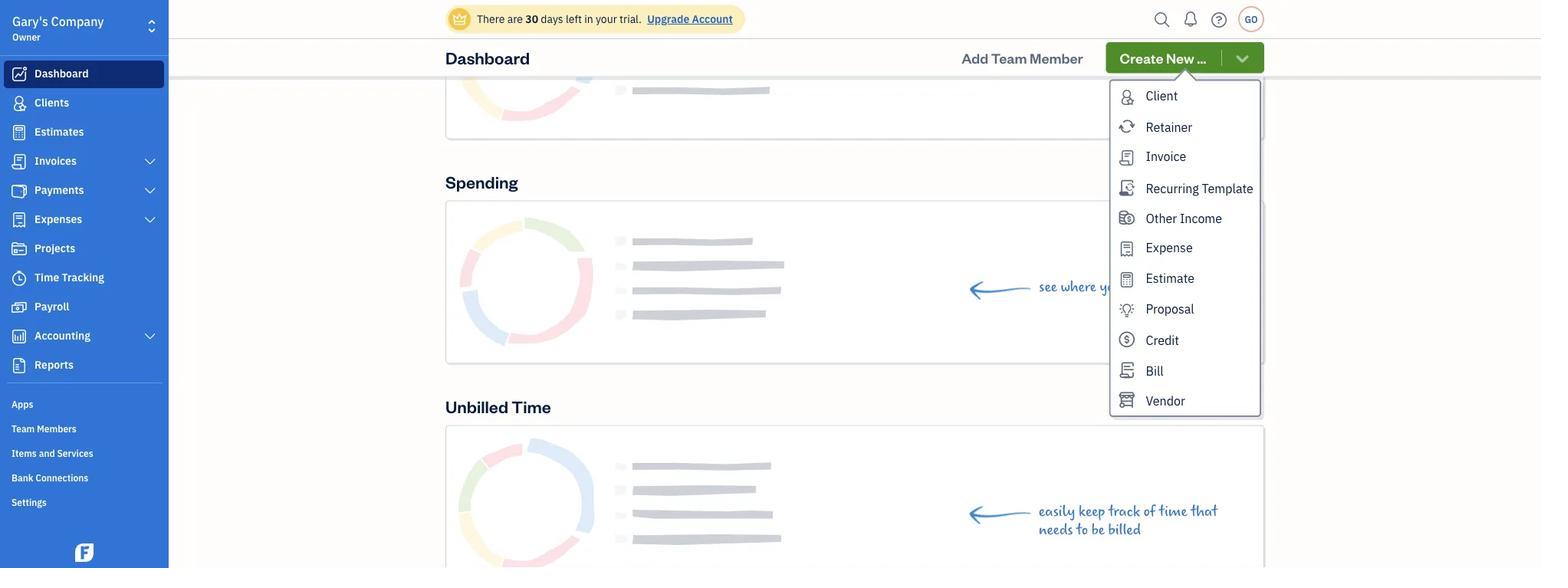 Task type: vqa. For each thing, say whether or not it's contained in the screenshot.
The New Project
no



Task type: describe. For each thing, give the bounding box(es) containing it.
money image
[[10, 300, 28, 315]]

credit button
[[1111, 325, 1260, 355]]

chevron large down image for accounting
[[143, 330, 157, 343]]

expenses link
[[4, 206, 164, 234]]

see where your money's coming from
[[993, 54, 1217, 71]]

dashboard link
[[4, 61, 164, 88]]

payments
[[35, 183, 84, 197]]

crown image
[[452, 11, 468, 27]]

template
[[1202, 180, 1253, 196]]

coming
[[1139, 54, 1184, 71]]

estimates link
[[4, 119, 164, 146]]

go to help image
[[1207, 8, 1231, 31]]

create new …
[[1120, 49, 1206, 67]]

invoices link
[[4, 148, 164, 176]]

retainer
[[1146, 119, 1192, 135]]

chevron large down image for expenses
[[143, 214, 157, 226]]

services
[[57, 447, 93, 459]]

other income button
[[1111, 203, 1260, 233]]

recurring template button
[[1111, 172, 1260, 203]]

search image
[[1150, 8, 1175, 31]]

chevron large down image for invoices
[[143, 156, 157, 168]]

payroll
[[35, 299, 69, 314]]

freshbooks image
[[72, 544, 97, 562]]

account
[[692, 12, 733, 26]]

be
[[1092, 522, 1105, 539]]

reports link
[[4, 352, 164, 380]]

gary's
[[12, 13, 48, 30]]

time
[[1159, 504, 1187, 521]]

apps
[[12, 398, 33, 410]]

upgrade account link
[[644, 12, 733, 26]]

expense button
[[1111, 233, 1260, 263]]

income
[[1180, 210, 1222, 226]]

needs
[[1039, 522, 1073, 539]]

clients
[[35, 95, 69, 110]]

go
[[1245, 13, 1258, 25]]

settings
[[12, 496, 47, 508]]

left
[[566, 12, 582, 26]]

easily keep track of time that needs to be billed
[[1039, 504, 1217, 539]]

bill
[[1146, 363, 1164, 379]]

days
[[541, 12, 563, 26]]

apps link
[[4, 392, 164, 415]]

proposal
[[1146, 301, 1194, 317]]

client button
[[1111, 81, 1260, 111]]

notifications image
[[1178, 4, 1203, 35]]

credit
[[1146, 332, 1179, 348]]

vendor button
[[1111, 385, 1260, 415]]

add team member
[[962, 48, 1083, 67]]

members
[[37, 422, 77, 435]]

items and services link
[[4, 441, 164, 464]]

team members link
[[4, 416, 164, 439]]

member
[[1030, 48, 1083, 67]]

dashboard image
[[10, 67, 28, 82]]

settings link
[[4, 490, 164, 513]]

vendor
[[1146, 393, 1185, 409]]

client
[[1146, 87, 1178, 104]]

create new … button
[[1106, 42, 1264, 73]]

see for see where your money's coming from
[[993, 54, 1011, 71]]

tracking
[[62, 270, 104, 284]]

see for see where your money's going
[[1039, 279, 1057, 296]]

bank connections link
[[4, 465, 164, 488]]

where for see where your money's coming from
[[1015, 54, 1050, 71]]

keep
[[1079, 504, 1105, 521]]

connections
[[35, 472, 88, 484]]

there are 30 days left in your trial. upgrade account
[[477, 12, 733, 26]]

spending
[[445, 171, 518, 193]]

invoices
[[35, 154, 77, 168]]

go button
[[1238, 6, 1264, 32]]

see where your money's going
[[1039, 279, 1217, 296]]

of
[[1144, 504, 1156, 521]]

to
[[1077, 522, 1088, 539]]

your for see where your money's coming from
[[1054, 54, 1081, 71]]

bill button
[[1111, 355, 1260, 385]]

time tracking
[[35, 270, 104, 284]]



Task type: locate. For each thing, give the bounding box(es) containing it.
invoice image
[[10, 154, 28, 169]]

team members
[[12, 422, 77, 435]]

report image
[[10, 358, 28, 373]]

your right in
[[596, 12, 617, 26]]

money's for going
[[1131, 279, 1182, 296]]

trial.
[[620, 12, 642, 26]]

in
[[584, 12, 593, 26]]

create
[[1120, 49, 1163, 67]]

1 chevron large down image from the top
[[143, 214, 157, 226]]

money's left coming
[[1085, 54, 1136, 71]]

1 vertical spatial team
[[12, 422, 35, 435]]

payments link
[[4, 177, 164, 205]]

new
[[1166, 49, 1194, 67]]

recurring
[[1146, 180, 1199, 196]]

0 horizontal spatial where
[[1015, 54, 1050, 71]]

time tracking link
[[4, 265, 164, 292]]

0 vertical spatial chevron large down image
[[143, 156, 157, 168]]

expenses
[[35, 212, 82, 226]]

that
[[1191, 504, 1217, 521]]

where
[[1015, 54, 1050, 71], [1061, 279, 1096, 296]]

1 vertical spatial see
[[1039, 279, 1057, 296]]

chevron large down image up expenses link
[[143, 185, 157, 197]]

estimate button
[[1111, 263, 1260, 294]]

0 horizontal spatial see
[[993, 54, 1011, 71]]

chevron large down image up reports link
[[143, 330, 157, 343]]

payment image
[[10, 183, 28, 199]]

owner
[[12, 31, 41, 43]]

0 horizontal spatial time
[[35, 270, 59, 284]]

1 vertical spatial where
[[1061, 279, 1096, 296]]

main element
[[0, 0, 207, 568]]

0 vertical spatial where
[[1015, 54, 1050, 71]]

team
[[991, 48, 1027, 67], [12, 422, 35, 435]]

0 vertical spatial team
[[991, 48, 1027, 67]]

0 horizontal spatial team
[[12, 422, 35, 435]]

billed
[[1108, 522, 1141, 539]]

projects link
[[4, 235, 164, 263]]

0 vertical spatial money's
[[1085, 54, 1136, 71]]

1 horizontal spatial dashboard
[[445, 47, 530, 68]]

30
[[525, 12, 538, 26]]

team inside add team member 'button'
[[991, 48, 1027, 67]]

chevron large down image down estimates link
[[143, 156, 157, 168]]

chevron large down image inside accounting link
[[143, 330, 157, 343]]

0 vertical spatial your
[[596, 12, 617, 26]]

2 chevron large down image from the top
[[143, 330, 157, 343]]

where for see where your money's going
[[1061, 279, 1096, 296]]

chevron large down image
[[143, 156, 157, 168], [143, 185, 157, 197]]

invoice
[[1146, 148, 1186, 164]]

time right unbilled
[[512, 396, 551, 418]]

your for see where your money's going
[[1100, 279, 1127, 296]]

1 vertical spatial your
[[1054, 54, 1081, 71]]

chevrondown image
[[1234, 50, 1251, 66]]

upgrade
[[647, 12, 689, 26]]

chevron large down image down payments link
[[143, 214, 157, 226]]

dashboard inside main element
[[35, 66, 89, 81]]

recurring template
[[1146, 180, 1253, 196]]

see
[[993, 54, 1011, 71], [1039, 279, 1057, 296]]

items
[[12, 447, 37, 459]]

client image
[[10, 96, 28, 111]]

time right timer 'image'
[[35, 270, 59, 284]]

are
[[507, 12, 523, 26]]

and
[[39, 447, 55, 459]]

projects
[[35, 241, 75, 255]]

money's for coming
[[1085, 54, 1136, 71]]

estimate
[[1146, 270, 1194, 286]]

payroll link
[[4, 294, 164, 321]]

bank
[[12, 472, 33, 484]]

add
[[962, 48, 988, 67]]

chevron large down image for payments
[[143, 185, 157, 197]]

…
[[1197, 49, 1206, 67]]

there
[[477, 12, 505, 26]]

accounting
[[35, 329, 90, 343]]

1 horizontal spatial where
[[1061, 279, 1096, 296]]

dashboard up clients
[[35, 66, 89, 81]]

clients link
[[4, 90, 164, 117]]

money's
[[1085, 54, 1136, 71], [1131, 279, 1182, 296]]

track
[[1109, 504, 1140, 521]]

team right the "add"
[[991, 48, 1027, 67]]

1 horizontal spatial team
[[991, 48, 1027, 67]]

1 horizontal spatial time
[[512, 396, 551, 418]]

easily
[[1039, 504, 1075, 521]]

2 vertical spatial your
[[1100, 279, 1127, 296]]

chevron large down image
[[143, 214, 157, 226], [143, 330, 157, 343]]

unbilled
[[445, 396, 508, 418]]

dashboard
[[445, 47, 530, 68], [35, 66, 89, 81]]

bank connections
[[12, 472, 88, 484]]

team down apps
[[12, 422, 35, 435]]

team inside team members link
[[12, 422, 35, 435]]

2 horizontal spatial your
[[1100, 279, 1127, 296]]

0 vertical spatial see
[[993, 54, 1011, 71]]

timer image
[[10, 271, 28, 286]]

your left create
[[1054, 54, 1081, 71]]

items and services
[[12, 447, 93, 459]]

dashboard down there
[[445, 47, 530, 68]]

1 horizontal spatial see
[[1039, 279, 1057, 296]]

estimate image
[[10, 125, 28, 140]]

time
[[35, 270, 59, 284], [512, 396, 551, 418]]

1 vertical spatial time
[[512, 396, 551, 418]]

0 horizontal spatial your
[[596, 12, 617, 26]]

going
[[1185, 279, 1217, 296]]

proposal button
[[1111, 294, 1260, 325]]

1 chevron large down image from the top
[[143, 156, 157, 168]]

company
[[51, 13, 104, 30]]

invoice button
[[1111, 142, 1260, 172]]

other income
[[1146, 210, 1222, 226]]

time inside main element
[[35, 270, 59, 284]]

accounting link
[[4, 323, 164, 350]]

money's up proposal
[[1131, 279, 1182, 296]]

add team member button
[[948, 42, 1097, 73]]

expense image
[[10, 212, 28, 228]]

other
[[1146, 210, 1177, 226]]

unbilled time
[[445, 396, 551, 418]]

1 vertical spatial chevron large down image
[[143, 330, 157, 343]]

2 chevron large down image from the top
[[143, 185, 157, 197]]

reports
[[35, 358, 74, 372]]

chart image
[[10, 329, 28, 344]]

1 vertical spatial chevron large down image
[[143, 185, 157, 197]]

from
[[1187, 54, 1217, 71]]

gary's company owner
[[12, 13, 104, 43]]

0 vertical spatial chevron large down image
[[143, 214, 157, 226]]

1 horizontal spatial your
[[1054, 54, 1081, 71]]

project image
[[10, 242, 28, 257]]

estimates
[[35, 125, 84, 139]]

0 vertical spatial time
[[35, 270, 59, 284]]

retainer button
[[1111, 111, 1260, 142]]

0 horizontal spatial dashboard
[[35, 66, 89, 81]]

1 vertical spatial money's
[[1131, 279, 1182, 296]]

expense
[[1146, 239, 1193, 255]]

your left estimate
[[1100, 279, 1127, 296]]



